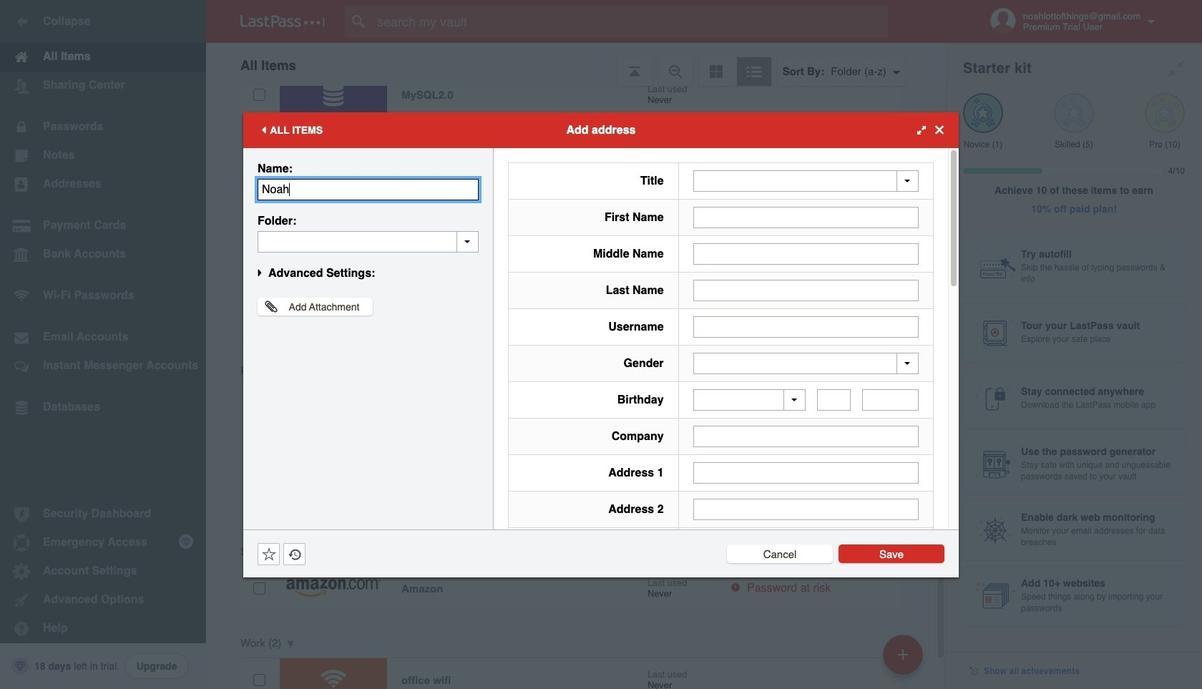 Task type: locate. For each thing, give the bounding box(es) containing it.
dialog
[[243, 112, 960, 690]]

lastpass image
[[241, 15, 325, 28]]

new item navigation
[[879, 631, 932, 690]]

None text field
[[258, 179, 479, 200], [258, 231, 479, 252], [694, 243, 919, 265], [694, 316, 919, 338], [818, 390, 852, 411], [258, 179, 479, 200], [258, 231, 479, 252], [694, 243, 919, 265], [694, 316, 919, 338], [818, 390, 852, 411]]

None text field
[[694, 207, 919, 228], [694, 280, 919, 301], [863, 390, 919, 411], [694, 426, 919, 448], [694, 463, 919, 484], [694, 499, 919, 521], [694, 207, 919, 228], [694, 280, 919, 301], [863, 390, 919, 411], [694, 426, 919, 448], [694, 463, 919, 484], [694, 499, 919, 521]]

new item image
[[899, 650, 909, 660]]



Task type: describe. For each thing, give the bounding box(es) containing it.
vault options navigation
[[206, 43, 947, 86]]

search my vault text field
[[345, 6, 917, 37]]

Search search field
[[345, 6, 917, 37]]

main navigation navigation
[[0, 0, 206, 690]]



Task type: vqa. For each thing, say whether or not it's contained in the screenshot.
New item ELEMENT
no



